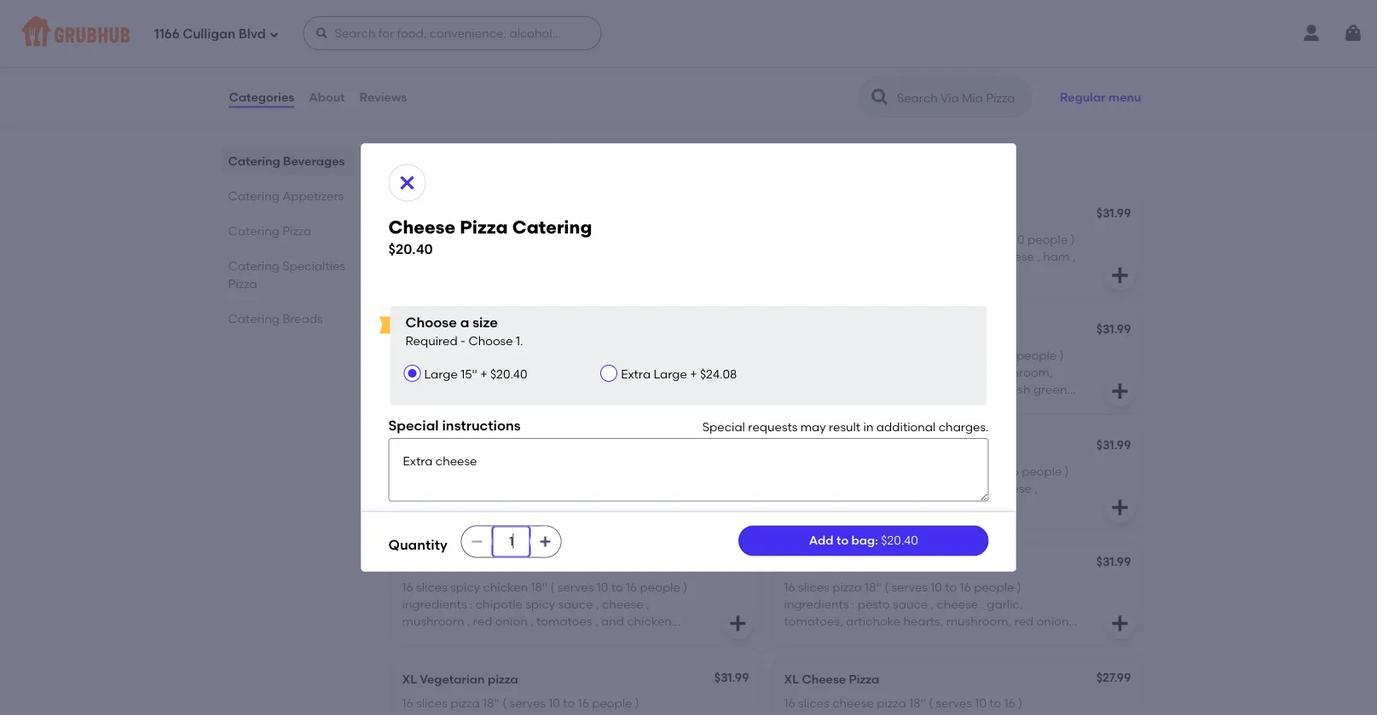 Task type: locate. For each thing, give the bounding box(es) containing it.
$31.99 for 16 slices double pepperoni with extra cheese 18'' ( serves 10 to 16 people )
[[714, 438, 749, 453]]

sausage
[[402, 400, 451, 414]]

olives
[[644, 383, 676, 397]]

:
[[852, 249, 855, 264], [520, 365, 523, 380], [852, 365, 855, 380], [852, 481, 855, 496], [470, 597, 473, 612], [852, 597, 855, 612], [470, 713, 473, 716]]

people inside 16 slices pizza 18'' ( serves 10 to 16 people ) ingredients : tomatoes sauce , cheese, mushroom
[[592, 696, 632, 711]]

0 horizontal spatial +
[[480, 367, 487, 382]]

2 vertical spatial mushroom
[[626, 713, 688, 716]]

serves inside 16 slices hawaiian pizza  18" ( serves 6 to 10 people ) ingredients : tomatoes sauce , extra cheese , ham , pineapple .
[[949, 232, 986, 246]]

$20.40 for 15"
[[490, 367, 527, 382]]

: inside 16 slices hawaiian pizza  18" ( serves 6 to 10 people ) ingredients : tomatoes sauce , extra cheese , ham , pineapple .
[[852, 249, 855, 264]]

: inside 16 slices italiana pizza 18'' ( serves 6 to 10 people ) ingredients : garlic sauce , cheese , mushroom, tomatoes ,sausage , and topped with fresh green onion .
[[852, 365, 855, 380]]

: inside 16 slices pizza 18'' ( serves 10 to 16 people ) ingredients : pesto sauce , cheese . garlic, tomatoes, artichoke hearts, mushroom, red onion and chicken
[[852, 597, 855, 612]]

2 horizontal spatial red
[[1015, 615, 1034, 629]]

. right pineapple
[[846, 266, 849, 281]]

chipotle up xl vegetarian pizza
[[493, 632, 540, 646]]

1 large from the left
[[424, 367, 458, 382]]

2 horizontal spatial 6
[[989, 232, 996, 246]]

instructions
[[442, 417, 521, 433]]

$20.40 down cheese pizza catering
[[388, 241, 433, 257]]

: for spicy
[[470, 597, 473, 612]]

cheese
[[402, 208, 446, 222], [388, 216, 456, 238], [802, 672, 846, 686]]

special for special instructions
[[388, 417, 439, 433]]

xl left pesto
[[784, 556, 799, 570]]

pizza down xl garlic chicken ( via mia chicken )
[[880, 464, 910, 478]]

mushroom up "add" in the bottom right of the page
[[784, 499, 846, 513]]

ingredients up tomatoes,
[[784, 597, 849, 612]]

1 horizontal spatial red
[[855, 499, 875, 513]]

catering specialties pizza tab
[[228, 257, 348, 293]]

0 vertical spatial with
[[975, 383, 999, 397]]

1 horizontal spatial 6
[[977, 348, 984, 362]]

sauce inside 16 slices combination pizza 18'' serves ( 6 to 10 people ) ingredients : tomatoes sauce , salami linguica , mushroom,green peppers black olives and sausage .
[[585, 365, 620, 380]]

add
[[809, 534, 834, 548]]

pizza inside 16 slices italiana pizza 18'' ( serves 6 to 10 people ) ingredients : garlic sauce , cheese , mushroom, tomatoes ,sausage , and topped with fresh green onion .
[[880, 348, 909, 362]]

choose
[[406, 314, 457, 331], [469, 334, 513, 348]]

large
[[424, 367, 458, 382], [654, 367, 687, 382]]

24
[[990, 79, 1004, 94]]

people inside 16 slices combination pizza 18'' serves ( 6 to 10 people ) ingredients : tomatoes sauce , salami linguica , mushroom,green peppers black olives and sausage .
[[402, 365, 442, 380]]

chicken down in
[[841, 440, 889, 454]]

red inside '16 slices chicken pizza 18'' ( serves 10 to 16 people ) ingredients : garlic sauce , cilantro . cheese , mushroom , red onion and chicken .'
[[855, 499, 875, 513]]

xl down requests
[[784, 440, 799, 454]]

2 horizontal spatial with
[[975, 383, 999, 397]]

. down charges.
[[986, 499, 989, 513]]

tomatoes
[[858, 249, 914, 264], [526, 365, 582, 380], [784, 383, 840, 397], [536, 615, 592, 629], [476, 713, 531, 716]]

+ for $24.08
[[690, 367, 697, 382]]

ham
[[1043, 249, 1070, 264]]

large up linguica
[[424, 367, 458, 382]]

0 horizontal spatial choose
[[406, 314, 457, 331]]

red for 16 slices spicy chicken 18'' ( serves 10 to 16 people ) ingredients : chipotle spicy sauce , cheese , mushroom , red onion , tomatoes , and chicken marinated with chipotle sauce .
[[1015, 615, 1034, 629]]

pizza right 1.
[[527, 348, 557, 362]]

15"
[[461, 367, 477, 382]]

( inside 16 slices hawaiian pizza  18" ( serves 6 to 10 people ) ingredients : tomatoes sauce , extra cheese , ham , pineapple .
[[942, 232, 947, 246]]

( inside the 16 slices spicy chicken 18'' ( serves 10 to 16 people ) ingredients : chipotle spicy sauce , cheese , mushroom , red onion , tomatoes , and chicken marinated with chipotle sauce .
[[551, 580, 555, 595]]

$20.40 up mushroom,green
[[490, 367, 527, 382]]

with inside 16 slices double pepperoni with extra cheese 18'' ( serves 10 to 16 people )
[[556, 464, 581, 478]]

mushroom right cheese,
[[626, 713, 688, 716]]

double
[[450, 464, 491, 478]]

0 horizontal spatial large
[[424, 367, 458, 382]]

xl for xl cheese pizza
[[784, 672, 799, 686]]

cheese inside 16 slices hawaiian pizza  18" ( serves 6 to 10 people ) ingredients : tomatoes sauce , extra cheese , ham , pineapple .
[[993, 249, 1034, 264]]

pizza
[[473, 156, 521, 178], [449, 208, 480, 222], [460, 216, 508, 238], [282, 223, 312, 238], [228, 276, 257, 291], [466, 324, 497, 338], [880, 348, 909, 362], [849, 672, 880, 686]]

xl down 'sausage'
[[402, 440, 417, 454]]

$31.99 for 16 slices hawaiian pizza  18" ( serves 6 to 10 people ) ingredients : tomatoes sauce , extra cheese , ham , pineapple .
[[1097, 206, 1131, 220]]

artichoke
[[846, 615, 901, 629]]

extra inside 16 slices double pepperoni with extra cheese 18'' ( serves 10 to 16 people )
[[583, 464, 613, 478]]

search icon image
[[870, 87, 890, 107]]

0 horizontal spatial special
[[388, 417, 439, 433]]

: left pesto on the right bottom of page
[[852, 597, 855, 612]]

pizza inside cheese pizza catering $20.40
[[460, 216, 508, 238]]

2 garlic from the top
[[858, 481, 891, 496]]

cheese pizza catering button
[[392, 196, 760, 298]]

bag:
[[852, 534, 878, 548]]

ingredients for spicy
[[402, 597, 467, 612]]

red up xl vegetarian pizza
[[473, 615, 492, 629]]

catering pizza
[[388, 156, 521, 178], [228, 223, 312, 238]]

( inside 16 slices double pepperoni with extra cheese 18'' ( serves 10 to 16 people )
[[680, 464, 684, 478]]

6 inside 16 slices hawaiian pizza  18" ( serves 6 to 10 people ) ingredients : tomatoes sauce , extra cheese , ham , pineapple .
[[989, 232, 996, 246]]

onion inside the 16 slices spicy chicken 18'' ( serves 10 to 16 people ) ingredients : chipotle spicy sauce , cheese , mushroom , red onion , tomatoes , and chicken marinated with chipotle sauce .
[[495, 615, 528, 629]]

mushroom, inside 16 slices pizza 18'' ( serves 10 to 16 people ) ingredients : pesto sauce , cheese . garlic, tomatoes, artichoke hearts, mushroom, red onion and chicken
[[946, 615, 1012, 629]]

ingredients inside '16 slices chicken pizza 18'' ( serves 10 to 16 people ) ingredients : garlic sauce , cilantro . cheese , mushroom , red onion and chicken .'
[[784, 481, 849, 496]]

1 vertical spatial mushroom
[[402, 615, 464, 629]]

$20.40
[[388, 241, 433, 257], [490, 367, 527, 382], [881, 534, 918, 548]]

ingredients inside 16 slices combination pizza 18'' serves ( 6 to 10 people ) ingredients : tomatoes sauce , salami linguica , mushroom,green peppers black olives and sausage .
[[452, 365, 517, 380]]

16 inside 16 slices hawaiian pizza  18" ( serves 6 to 10 people ) ingredients : tomatoes sauce , extra cheese , ham , pineapple .
[[784, 232, 795, 246]]

slices inside the 16 slices spicy chicken 18'' ( serves 10 to 16 people ) ingredients : chipotle spicy sauce , cheese , mushroom , red onion , tomatoes , and chicken marinated with chipotle sauce .
[[416, 580, 448, 595]]

special
[[388, 417, 439, 433], [702, 419, 745, 434]]

svg image right blvd
[[269, 29, 279, 40]]

a
[[460, 314, 469, 331]]

svg image
[[1343, 23, 1364, 43], [315, 26, 329, 40], [397, 173, 417, 193], [1110, 265, 1130, 286], [728, 497, 748, 518], [1110, 497, 1130, 518], [539, 535, 552, 549], [728, 614, 748, 634]]

2 horizontal spatial $20.40
[[881, 534, 918, 548]]

slices down chipotle
[[416, 580, 448, 595]]

Search Via Mia Pizza search field
[[895, 90, 1026, 106]]

pepperoni down the special instructions
[[420, 440, 480, 454]]

garlic up ,sausage
[[858, 365, 891, 380]]

1 vertical spatial with
[[556, 464, 581, 478]]

chipotle down xl chipotle chicken
[[476, 597, 523, 612]]

pizza down xl pesto chicken
[[832, 580, 862, 595]]

0 vertical spatial pepperoni
[[402, 55, 462, 70]]

+ left $24.08
[[690, 367, 697, 382]]

with left fresh
[[975, 383, 999, 397]]

to inside 16 slices combination pizza 18'' serves ( 6 to 10 people ) ingredients : tomatoes sauce , salami linguica , mushroom,green peppers black olives and sausage .
[[635, 348, 647, 362]]

xl left vegetarian
[[402, 672, 417, 686]]

16 slices spicy chicken 18'' ( serves 10 to 16 people ) ingredients : chipotle spicy sauce , cheese , mushroom , red onion , tomatoes , and chicken marinated with chipotle sauce .
[[402, 580, 687, 646]]

cheese
[[993, 249, 1034, 264], [937, 365, 979, 380], [616, 464, 658, 478], [990, 481, 1032, 496], [602, 597, 644, 612], [937, 597, 978, 612], [832, 696, 874, 711]]

slices inside 16 slices pizza 18'' ( serves 10 to 16 people ) ingredients : pesto sauce , cheese . garlic, tomatoes, artichoke hearts, mushroom, red onion and chicken
[[798, 580, 830, 595]]

garlic down xl garlic chicken ( via mia chicken )
[[858, 481, 891, 496]]

1 + from the left
[[480, 367, 487, 382]]

red down garlic,
[[1015, 615, 1034, 629]]

special left requests
[[702, 419, 745, 434]]

$44.99
[[1093, 53, 1131, 68]]

ingredients down garlic
[[784, 481, 849, 496]]

slices for 16 slices pizza 18'' ( serves 10 to 16 people ) ingredients : tomatoes sauce , cheese, mushroom 
[[416, 696, 448, 711]]

slices for 16 slices double pepperoni with extra cheese 18'' ( serves 10 to 16 people )
[[416, 464, 448, 478]]

. up may at the right
[[819, 400, 822, 414]]

ingredients inside 16 slices hawaiian pizza  18" ( serves 6 to 10 people ) ingredients : tomatoes sauce , extra cheese , ham , pineapple .
[[784, 249, 849, 264]]

.
[[846, 266, 849, 281], [454, 400, 457, 414], [819, 400, 822, 414], [984, 481, 987, 496], [986, 499, 989, 513], [981, 597, 984, 612], [581, 632, 584, 646]]

6 for salami
[[626, 348, 633, 362]]

to
[[975, 79, 987, 94], [998, 232, 1010, 246], [635, 348, 647, 362], [987, 348, 999, 362], [993, 464, 1005, 478], [456, 481, 468, 496], [837, 534, 849, 548], [611, 580, 623, 595], [945, 580, 957, 595], [563, 696, 575, 711], [990, 696, 1001, 711]]

xl left the combo
[[402, 324, 417, 338]]

mushroom, up fresh
[[988, 365, 1053, 380]]

people inside 16 slices double pepperoni with extra cheese 18'' ( serves 10 to 16 people )
[[485, 481, 525, 496]]

onion
[[784, 400, 816, 414], [877, 499, 910, 513], [495, 615, 528, 629], [1037, 615, 1069, 629]]

choose up required
[[406, 314, 457, 331]]

catering beverages
[[228, 154, 345, 168]]

with
[[975, 383, 999, 397], [556, 464, 581, 478], [466, 632, 490, 646]]

1 garlic from the top
[[858, 365, 891, 380]]

xl down tomatoes,
[[784, 672, 799, 686]]

1 horizontal spatial extra
[[960, 249, 990, 264]]

6 up charges.
[[977, 348, 984, 362]]

1 vertical spatial pepperoni
[[420, 440, 480, 454]]

1 horizontal spatial large
[[654, 367, 687, 382]]

garlic inside '16 slices chicken pizza 18'' ( serves 10 to 16 people ) ingredients : garlic sauce , cilantro . cheese , mushroom , red onion and chicken .'
[[858, 481, 891, 496]]

+
[[480, 367, 487, 382], [690, 367, 697, 382]]

2 + from the left
[[690, 367, 697, 382]]

1 horizontal spatial catering pizza
[[388, 156, 521, 178]]

( inside 16 slices italiana pizza 18'' ( serves 6 to 10 people ) ingredients : garlic sauce , cheese , mushroom, tomatoes ,sausage , and topped with fresh green onion .
[[931, 348, 936, 362]]

onion inside '16 slices chicken pizza 18'' ( serves 10 to 16 people ) ingredients : garlic sauce , cilantro . cheese , mushroom , red onion and chicken .'
[[877, 499, 910, 513]]

1 vertical spatial chicken
[[844, 556, 892, 570]]

1 horizontal spatial with
[[556, 464, 581, 478]]

catering breads
[[228, 311, 323, 326]]

2 vertical spatial with
[[466, 632, 490, 646]]

$31.99 for 16 slices italiana pizza 18'' ( serves 6 to 10 people ) ingredients : garlic sauce , cheese , mushroom, tomatoes ,sausage , and topped with fresh green onion .
[[1097, 322, 1131, 337]]

pizza down xl vegetarian pizza
[[450, 696, 480, 711]]

, inside 16 slices pizza 18'' ( serves 10 to 16 people ) ingredients : tomatoes sauce , cheese, mushroom
[[572, 713, 575, 716]]

about button
[[308, 67, 346, 128]]

0 vertical spatial catering pizza
[[388, 156, 521, 178]]

0 horizontal spatial catering pizza
[[228, 223, 312, 238]]

cilantro
[[937, 481, 982, 496]]

cheese inside cheese pizza catering $20.40
[[388, 216, 456, 238]]

ingredients down combination
[[452, 365, 517, 380]]

and inside '16 slices chicken pizza 18'' ( serves 10 to 16 people ) ingredients : garlic sauce , cilantro . cheese , mushroom , red onion and chicken .'
[[913, 499, 936, 513]]

catering pizza up cheese pizza catering
[[388, 156, 521, 178]]

combo
[[420, 324, 464, 338]]

xl for xl pepperoni blast
[[402, 440, 417, 454]]

xl combo pizza
[[402, 324, 497, 338]]

. left garlic,
[[981, 597, 984, 612]]

slices inside 16 slices hawaiian pizza  18" ( serves 6 to 10 people ) ingredients : tomatoes sauce , extra cheese , ham , pineapple .
[[798, 232, 830, 246]]

1166
[[154, 27, 180, 42]]

6 right "18""
[[989, 232, 996, 246]]

0 horizontal spatial 6
[[626, 348, 633, 362]]

0 vertical spatial mushroom,
[[988, 365, 1053, 380]]

spicy down input item quantity number field
[[526, 597, 555, 612]]

blast
[[483, 440, 513, 454]]

1 vertical spatial spicy
[[526, 597, 555, 612]]

$20.40 right bag:
[[881, 534, 918, 548]]

garlic for italiana
[[858, 365, 891, 380]]

svg image up $27.99
[[1110, 614, 1130, 634]]

1 vertical spatial $20.40
[[490, 367, 527, 382]]

catering inside catering beverages "tab"
[[228, 154, 280, 168]]

0 vertical spatial extra
[[960, 249, 990, 264]]

0 horizontal spatial with
[[466, 632, 490, 646]]

slices for 16 slices chicken pizza 18'' ( serves 10 to 16 people ) ingredients : garlic sauce , cilantro . cheese , mushroom , red onion and chicken .
[[798, 464, 830, 478]]

2 vertical spatial $20.40
[[881, 534, 918, 548]]

. right cilantro
[[984, 481, 987, 496]]

0 vertical spatial garlic
[[858, 365, 891, 380]]

with right 'pepperoni'
[[556, 464, 581, 478]]

spicy down xl chipotle chicken
[[450, 580, 480, 595]]

cheese for cheese pizza catering $20.40
[[388, 216, 456, 238]]

special down 'sausage'
[[388, 417, 439, 433]]

slices inside '16 slices chicken pizza 18'' ( serves 10 to 16 people ) ingredients : garlic sauce , cilantro . cheese , mushroom , red onion and chicken .'
[[798, 464, 830, 478]]

chicken
[[841, 440, 889, 454], [844, 556, 892, 570]]

: down the italiana
[[852, 365, 855, 380]]

ingredients for italiana
[[784, 365, 849, 380]]

catering pizza inside tab
[[228, 223, 312, 238]]

2 horizontal spatial mushroom
[[784, 499, 846, 513]]

10 inside 16 slices pizza 18'' ( serves 10 to 16 people ) ingredients : pesto sauce , cheese . garlic, tomatoes, artichoke hearts, mushroom, red onion and chicken
[[931, 580, 942, 595]]

red up bag:
[[855, 499, 875, 513]]

$20.40 inside cheese pizza catering $20.40
[[388, 241, 433, 257]]

18'' inside 16 slices double pepperoni with extra cheese 18'' ( serves 10 to 16 people )
[[661, 464, 677, 478]]

-
[[461, 334, 466, 348]]

red
[[855, 499, 875, 513], [473, 615, 492, 629], [1015, 615, 1034, 629]]

svg image right regular
[[1110, 88, 1130, 108]]

with up xl vegetarian pizza
[[466, 632, 490, 646]]

ingredients down the italiana
[[784, 365, 849, 380]]

ingredients inside 16 slices pizza 18'' ( serves 10 to 16 people ) ingredients : tomatoes sauce , cheese, mushroom
[[402, 713, 467, 716]]

xl garlic chicken ( via mia chicken )
[[784, 440, 998, 454]]

: up add to bag: $20.40 at the bottom right of page
[[852, 481, 855, 496]]

mushroom, down garlic,
[[946, 615, 1012, 629]]

0 horizontal spatial $20.40
[[388, 241, 433, 257]]

pepperoni up reviews on the left top of the page
[[402, 55, 462, 70]]

slices for 16 slices hawaiian pizza  18" ( serves 6 to 10 people ) ingredients : tomatoes sauce , extra cheese , ham , pineapple .
[[798, 232, 830, 246]]

( inside '16 slices chicken pizza 18'' ( serves 10 to 16 people ) ingredients : garlic sauce , cilantro . cheese , mushroom , red onion and chicken .'
[[932, 464, 937, 478]]

ranch up the bacon
[[825, 55, 859, 70]]

cheese pizza catering
[[402, 208, 535, 222]]

1 horizontal spatial special
[[702, 419, 745, 434]]

garlic for chicken
[[858, 481, 891, 496]]

garlic
[[858, 365, 891, 380], [858, 481, 891, 496]]

. up 16 slices pizza 18'' ( serves 10 to 16 people ) ingredients : tomatoes sauce , cheese, mushroom
[[581, 632, 584, 646]]

slices left the italiana
[[798, 348, 830, 362]]

1 vertical spatial garlic
[[858, 481, 891, 496]]

slices down garlic
[[798, 464, 830, 478]]

16 slices italiana pizza 18'' ( serves 6 to 10 people ) ingredients : garlic sauce , cheese , mushroom, tomatoes ,sausage , and topped with fresh green onion .
[[784, 348, 1067, 414]]

0 vertical spatial chicken
[[841, 440, 889, 454]]

0 horizontal spatial extra
[[583, 464, 613, 478]]

cheese inside button
[[402, 208, 446, 222]]

mushroom,
[[988, 365, 1053, 380], [946, 615, 1012, 629]]

chicken down bag:
[[844, 556, 892, 570]]

chipotle
[[476, 597, 523, 612], [493, 632, 540, 646]]

bacon
[[800, 79, 838, 94]]

ingredients
[[784, 249, 849, 264], [452, 365, 517, 380], [784, 365, 849, 380], [784, 481, 849, 496], [402, 597, 467, 612], [784, 597, 849, 612], [402, 713, 467, 716]]

pizza left "18""
[[890, 232, 920, 246]]

slices up pineapple
[[798, 232, 830, 246]]

slices down pesto
[[798, 580, 830, 595]]

ranch down bacon ranch sticks
[[841, 79, 875, 94]]

+ right 15"
[[480, 367, 487, 382]]

: up mushroom,green
[[520, 365, 523, 380]]

slices down xl cheese pizza
[[798, 696, 830, 711]]

cheese inside the 16 slices spicy chicken 18'' ( serves 10 to 16 people ) ingredients : chipotle spicy sauce , cheese , mushroom , red onion , tomatoes , and chicken marinated with chipotle sauce .
[[602, 597, 644, 612]]

people
[[1007, 79, 1047, 94], [1028, 232, 1068, 246], [1017, 348, 1057, 362], [402, 365, 442, 380], [1022, 464, 1062, 478], [485, 481, 525, 496], [640, 580, 680, 595], [974, 580, 1014, 595], [592, 696, 632, 711]]

peppers
[[559, 383, 607, 397]]

slices inside 16 slices combination pizza 18'' serves ( 6 to 10 people ) ingredients : tomatoes sauce , salami linguica , mushroom,green peppers black olives and sausage .
[[416, 348, 448, 362]]

with inside 16 slices italiana pizza 18'' ( serves 6 to 10 people ) ingredients : garlic sauce , cheese , mushroom, tomatoes ,sausage , and topped with fresh green onion .
[[975, 383, 999, 397]]

0 horizontal spatial red
[[473, 615, 492, 629]]

1 vertical spatial ranch
[[841, 79, 875, 94]]

catering
[[228, 154, 280, 168], [388, 156, 468, 178], [228, 188, 280, 203], [483, 208, 535, 222], [512, 216, 592, 238], [228, 223, 280, 238], [228, 258, 280, 273], [228, 311, 280, 326]]

0 vertical spatial ranch
[[825, 55, 859, 70]]

ingredients up 'marinated'
[[402, 597, 467, 612]]

16 inside 16 slices italiana pizza 18'' ( serves 6 to 10 people ) ingredients : garlic sauce , cheese , mushroom, tomatoes ,sausage , and topped with fresh green onion .
[[784, 348, 795, 362]]

ingredients up pineapple
[[784, 249, 849, 264]]

svg image up xl chipotle chicken
[[471, 535, 484, 549]]

6
[[989, 232, 996, 246], [626, 348, 633, 362], [977, 348, 984, 362]]

ingredients for chicken
[[784, 481, 849, 496]]

ingredients inside the 16 slices spicy chicken 18'' ( serves 10 to 16 people ) ingredients : chipotle spicy sauce , cheese , mushroom , red onion , tomatoes , and chicken marinated with chipotle sauce .
[[402, 597, 467, 612]]

1 vertical spatial mushroom,
[[946, 615, 1012, 629]]

. up the special instructions
[[454, 400, 457, 414]]

1.
[[516, 334, 523, 348]]

6 up extra
[[626, 348, 633, 362]]

1 vertical spatial extra
[[583, 464, 613, 478]]

cheese inside 16 slices italiana pizza 18'' ( serves 6 to 10 people ) ingredients : garlic sauce , cheese , mushroom, tomatoes ,sausage , and topped with fresh green onion .
[[937, 365, 979, 380]]

charges.
[[939, 419, 989, 434]]

18'' inside 16 slices pizza 18'' ( serves 10 to 16 people ) ingredients : tomatoes sauce , cheese, mushroom
[[483, 696, 500, 711]]

slices inside 16 slices pizza 18'' ( serves 10 to 16 people ) ingredients : tomatoes sauce , cheese, mushroom
[[416, 696, 448, 711]]

0 vertical spatial $20.40
[[388, 241, 433, 257]]

1 vertical spatial catering pizza
[[228, 223, 312, 238]]

1 horizontal spatial $20.40
[[490, 367, 527, 382]]

: down hawaiian
[[852, 249, 855, 264]]

: down xl chipotle chicken
[[470, 597, 473, 612]]

) inside 16 slices italiana pizza 18'' ( serves 6 to 10 people ) ingredients : garlic sauce , cheese , mushroom, tomatoes ,sausage , and topped with fresh green onion .
[[1060, 348, 1064, 362]]

xl pepperoni blast
[[402, 440, 513, 454]]

special requests may result in additional charges.
[[702, 419, 989, 434]]

slices down the combo
[[416, 348, 448, 362]]

xl chipotle chicken
[[402, 556, 515, 570]]

18'' inside 16 slices pizza 18'' ( serves 10 to 16 people ) ingredients : pesto sauce , cheese . garlic, tomatoes, artichoke hearts, mushroom, red onion and chicken
[[865, 580, 882, 595]]

1 horizontal spatial +
[[690, 367, 697, 382]]

people inside 16 slices hawaiian pizza  18" ( serves 6 to 10 people ) ingredients : tomatoes sauce , extra cheese , ham , pineapple .
[[1028, 232, 1068, 246]]

result
[[829, 419, 861, 434]]

slices inside 16 slices italiana pizza 18'' ( serves 6 to 10 people ) ingredients : garlic sauce , cheese , mushroom, tomatoes ,sausage , and topped with fresh green onion .
[[798, 348, 830, 362]]

choose down size
[[469, 334, 513, 348]]

sticks
[[465, 55, 499, 70], [862, 55, 895, 70], [878, 79, 910, 94]]

extra left ham
[[960, 249, 990, 264]]

0 horizontal spatial mushroom
[[402, 615, 464, 629]]

slices down vegetarian
[[416, 696, 448, 711]]

svg image
[[269, 29, 279, 40], [1110, 88, 1130, 108], [728, 381, 748, 402], [1110, 381, 1130, 402], [471, 535, 484, 549], [1110, 614, 1130, 634]]

catering pizza down catering appetizers on the left top of page
[[228, 223, 312, 238]]

large 15" + $20.40
[[424, 367, 527, 382]]

catering inside 'catering appetizers' tab
[[228, 188, 280, 203]]

mushroom, inside 16 slices italiana pizza 18'' ( serves 6 to 10 people ) ingredients : garlic sauce , cheese , mushroom, tomatoes ,sausage , and topped with fresh green onion .
[[988, 365, 1053, 380]]

to inside 16 slices pizza 18'' ( serves 10 to 16 people ) ingredients : tomatoes sauce , cheese, mushroom
[[563, 696, 575, 711]]

$20.40 for pizza
[[388, 241, 433, 257]]

6 inside 16 slices italiana pizza 18'' ( serves 6 to 10 people ) ingredients : garlic sauce , cheese , mushroom, tomatoes ,sausage , and topped with fresh green onion .
[[977, 348, 984, 362]]

: down xl vegetarian pizza
[[470, 713, 473, 716]]

large up olives
[[654, 367, 687, 382]]

6 for cheese
[[977, 348, 984, 362]]

regular
[[1060, 90, 1106, 104]]

0 vertical spatial spicy
[[450, 580, 480, 595]]

1 horizontal spatial mushroom
[[626, 713, 688, 716]]

2 large from the left
[[654, 367, 687, 382]]

18''
[[560, 348, 576, 362], [912, 348, 928, 362], [661, 464, 677, 478], [913, 464, 929, 478], [531, 580, 548, 595], [865, 580, 882, 595], [483, 696, 500, 711], [909, 696, 926, 711]]

16 slices hawaiian pizza  18" ( serves 6 to 10 people ) ingredients : tomatoes sauce , extra cheese , ham , pineapple .
[[784, 232, 1076, 281]]

: inside 16 slices pizza 18'' ( serves 10 to 16 people ) ingredients : tomatoes sauce , cheese, mushroom
[[470, 713, 473, 716]]

: inside '16 slices chicken pizza 18'' ( serves 10 to 16 people ) ingredients : garlic sauce , cilantro . cheese , mushroom , red onion and chicken .'
[[852, 481, 855, 496]]

slices for 16 slices spicy chicken 18'' ( serves 10 to 16 people ) ingredients : chipotle spicy sauce , cheese , mushroom , red onion , tomatoes , and chicken marinated with chipotle sauce .
[[416, 580, 448, 595]]

extra right 'pepperoni'
[[583, 464, 613, 478]]

mushroom up 'marinated'
[[402, 615, 464, 629]]

) inside 16 slices pizza 18'' ( serves 10 to 16 people ) ingredients : pesto sauce , cheese . garlic, tomatoes, artichoke hearts, mushroom, red onion and chicken
[[1017, 580, 1021, 595]]

ingredients down vegetarian
[[402, 713, 467, 716]]

mushroom
[[784, 499, 846, 513], [402, 615, 464, 629], [626, 713, 688, 716]]

slices down xl pepperoni blast
[[416, 464, 448, 478]]

pizza inside catering specialties pizza
[[228, 276, 257, 291]]

sauce inside 16 slices italiana pizza 18'' ( serves 6 to 10 people ) ingredients : garlic sauce , cheese , mushroom, tomatoes ,sausage , and topped with fresh green onion .
[[893, 365, 928, 380]]

1 vertical spatial choose
[[469, 334, 513, 348]]

0 vertical spatial mushroom
[[784, 499, 846, 513]]

catering breads tab
[[228, 310, 348, 327]]



Task type: describe. For each thing, give the bounding box(es) containing it.
0 vertical spatial choose
[[406, 314, 457, 331]]

mushroom inside the 16 slices spicy chicken 18'' ( serves 10 to 16 people ) ingredients : chipotle spicy sauce , cheese , mushroom , red onion , tomatoes , and chicken marinated with chipotle sauce .
[[402, 615, 464, 629]]

cheese,
[[578, 713, 623, 716]]

18'' inside 16 slices italiana pizza 18'' ( serves 6 to 10 people ) ingredients : garlic sauce , cheese , mushroom, tomatoes ,sausage , and topped with fresh green onion .
[[912, 348, 928, 362]]

special instructions
[[388, 417, 521, 433]]

required
[[406, 334, 458, 348]]

10 inside 16 slices double pepperoni with extra cheese 18'' ( serves 10 to 16 people )
[[441, 481, 453, 496]]

linguica
[[402, 383, 448, 397]]

pizza inside 16 slices pizza 18'' ( serves 10 to 16 people ) ingredients : pesto sauce , cheese . garlic, tomatoes, artichoke hearts, mushroom, red onion and chicken
[[832, 580, 862, 595]]

pizza down xl cheese pizza
[[877, 696, 906, 711]]

to inside 16 slices italiana pizza 18'' ( serves 6 to 10 people ) ingredients : garlic sauce , cheese , mushroom, tomatoes ,sausage , and topped with fresh green onion .
[[987, 348, 999, 362]]

chicken for chicken
[[841, 440, 889, 454]]

xl cheese pizza
[[784, 672, 880, 686]]

20
[[959, 79, 973, 94]]

cheese for cheese pizza catering
[[402, 208, 446, 222]]

1 horizontal spatial choose
[[469, 334, 513, 348]]

bacon
[[784, 55, 822, 70]]

ingredients inside 16 slices pizza 18'' ( serves 10 to 16 people ) ingredients : pesto sauce , cheese . garlic, tomatoes, artichoke hearts, mushroom, red onion and chicken
[[784, 597, 849, 612]]

pesto
[[802, 556, 841, 570]]

ingredients for hawaiian
[[784, 249, 849, 264]]

catering inside catering breads tab
[[228, 311, 280, 326]]

) inside 16 slices hawaiian pizza  18" ( serves 6 to 10 people ) ingredients : tomatoes sauce , extra cheese , ham , pineapple .
[[1071, 232, 1075, 246]]

1 vertical spatial chipotle
[[493, 632, 540, 646]]

) inside '16 slices chicken pizza 18'' ( serves 10 to 16 people ) ingredients : garlic sauce , cilantro . cheese , mushroom , red onion and chicken .'
[[1065, 464, 1069, 478]]

pepperoni
[[494, 464, 554, 478]]

tomatoes inside 16 slices italiana pizza 18'' ( serves 6 to 10 people ) ingredients : garlic sauce , cheese , mushroom, tomatoes ,sausage , and topped with fresh green onion .
[[784, 383, 840, 397]]

red inside the 16 slices spicy chicken 18'' ( serves 10 to 16 people ) ingredients : chipotle spicy sauce , cheese , mushroom , red onion , tomatoes , and chicken marinated with chipotle sauce .
[[473, 615, 492, 629]]

serves inside '16 slices chicken pizza 18'' ( serves 10 to 16 people ) ingredients : garlic sauce , cilantro . cheese , mushroom , red onion and chicken .'
[[939, 464, 976, 478]]

$31.99 for 16 slices spicy chicken 18'' ( serves 10 to 16 people ) ingredients : chipotle spicy sauce , cheese , mushroom , red onion , tomatoes , and chicken marinated with chipotle sauce .
[[714, 554, 749, 569]]

Input item quantity number field
[[493, 527, 530, 557]]

10 inside 16 slices italiana pizza 18'' ( serves 6 to 10 people ) ingredients : garlic sauce , cheese , mushroom, tomatoes ,sausage , and topped with fresh green onion .
[[1002, 348, 1014, 362]]

18'' inside the 16 slices spicy chicken 18'' ( serves 10 to 16 people ) ingredients : chipotle spicy sauce , cheese , mushroom , red onion , tomatoes , and chicken marinated with chipotle sauce .
[[531, 580, 548, 595]]

slices for 16 slices combination pizza 18'' serves ( 6 to 10 people ) ingredients : tomatoes sauce , salami linguica , mushroom,green peppers black olives and sausage .
[[416, 348, 448, 362]]

topped
[[930, 383, 972, 397]]

and inside 16 slices italiana pizza 18'' ( serves 6 to 10 people ) ingredients : garlic sauce , cheese , mushroom, tomatoes ,sausage , and topped with fresh green onion .
[[904, 383, 927, 397]]

16 slices pizza 18'' ( serves 10 to 16 people ) ingredients : pesto sauce , cheese . garlic, tomatoes, artichoke hearts, mushroom, red onion and chicken
[[784, 580, 1069, 646]]

mushroom inside '16 slices chicken pizza 18'' ( serves 10 to 16 people ) ingredients : garlic sauce , cilantro . cheese , mushroom , red onion and chicken .'
[[784, 499, 846, 513]]

onion inside 16 slices pizza 18'' ( serves 10 to 16 people ) ingredients : pesto sauce , cheese . garlic, tomatoes, artichoke hearts, mushroom, red onion and chicken
[[1037, 615, 1069, 629]]

+ for $20.40
[[480, 367, 487, 382]]

. inside 16 slices combination pizza 18'' serves ( 6 to 10 people ) ingredients : tomatoes sauce , salami linguica , mushroom,green peppers black olives and sausage .
[[454, 400, 457, 414]]

serves inside 16 slices pizza 18'' ( serves 10 to 16 people ) ingredients : tomatoes sauce , cheese, mushroom
[[510, 696, 546, 711]]

pineapple
[[784, 266, 843, 281]]

xl for xl combo pizza
[[402, 324, 417, 338]]

: for hawaiian
[[852, 249, 855, 264]]

$39.99
[[713, 53, 749, 68]]

) inside 16 slices pizza 18'' ( serves 10 to 16 people ) ingredients : tomatoes sauce , cheese, mushroom
[[635, 696, 639, 711]]

marinated
[[402, 632, 463, 646]]

. inside 16 slices pizza 18'' ( serves 10 to 16 people ) ingredients : pesto sauce , cheese . garlic, tomatoes, artichoke hearts, mushroom, red onion and chicken
[[981, 597, 984, 612]]

and inside 16 slices pizza 18'' ( serves 10 to 16 people ) ingredients : pesto sauce , cheese . garlic, tomatoes, artichoke hearts, mushroom, red onion and chicken
[[784, 632, 807, 646]]

catering inside cheese pizza catering $20.40
[[512, 216, 592, 238]]

bacon ranch sticks
[[784, 55, 895, 70]]

people inside 16 slices italiana pizza 18'' ( serves 6 to 10 people ) ingredients : garlic sauce , cheese , mushroom, tomatoes ,sausage , and topped with fresh green onion .
[[1017, 348, 1057, 362]]

: for italiana
[[852, 365, 855, 380]]

( inside 16 slices combination pizza 18'' serves ( 6 to 10 people ) ingredients : tomatoes sauce , salami linguica , mushroom,green peppers black olives and sausage .
[[618, 348, 623, 362]]

cheese inside 16 slices pizza 18'' ( serves 10 to 16 people ) ingredients : pesto sauce , cheese . garlic, tomatoes, artichoke hearts, mushroom, red onion and chicken
[[937, 597, 978, 612]]

pizza inside 16 slices hawaiian pizza  18" ( serves 6 to 10 people ) ingredients : tomatoes sauce , extra cheese , ham , pineapple .
[[890, 232, 920, 246]]

sauce inside 16 slices hawaiian pizza  18" ( serves 6 to 10 people ) ingredients : tomatoes sauce , extra cheese , ham , pineapple .
[[916, 249, 951, 264]]

xl vegetarian pizza
[[402, 672, 518, 686]]

size
[[473, 314, 498, 331]]

choose a size required - choose 1.
[[406, 314, 523, 348]]

in
[[863, 419, 874, 434]]

6 for extra
[[989, 232, 996, 246]]

catering inside 'catering pizza' tab
[[228, 223, 280, 238]]

red for 16 slices double pepperoni with extra cheese 18'' ( serves 10 to 16 people )
[[855, 499, 875, 513]]

menu
[[1109, 90, 1141, 104]]

pesto
[[858, 597, 890, 612]]

categories button
[[228, 67, 295, 128]]

tomatoes inside the 16 slices spicy chicken 18'' ( serves 10 to 16 people ) ingredients : chipotle spicy sauce , cheese , mushroom , red onion , tomatoes , and chicken marinated with chipotle sauce .
[[536, 615, 592, 629]]

to inside the 16 slices spicy chicken 18'' ( serves 10 to 16 people ) ingredients : chipotle spicy sauce , cheese , mushroom , red onion , tomatoes , and chicken marinated with chipotle sauce .
[[611, 580, 623, 595]]

. inside the 16 slices spicy chicken 18'' ( serves 10 to 16 people ) ingredients : chipotle spicy sauce , cheese , mushroom , red onion , tomatoes , and chicken marinated with chipotle sauce .
[[581, 632, 584, 646]]

$27.99
[[1096, 670, 1131, 685]]

svg image right green
[[1110, 381, 1130, 402]]

pepperoni sticks
[[402, 55, 499, 70]]

xl pesto chicken
[[784, 556, 892, 570]]

appetizers
[[282, 188, 344, 203]]

pizza right vegetarian
[[488, 672, 518, 686]]

18'' inside 16 slices combination pizza 18'' serves ( 6 to 10 people ) ingredients : tomatoes sauce , salami linguica , mushroom,green peppers black olives and sausage .
[[560, 348, 576, 362]]

10 inside 16 slices combination pizza 18'' serves ( 6 to 10 people ) ingredients : tomatoes sauce , salami linguica , mushroom,green peppers black olives and sausage .
[[650, 348, 662, 362]]

tomatoes inside 16 slices hawaiian pizza  18" ( serves 6 to 10 people ) ingredients : tomatoes sauce , extra cheese , ham , pineapple .
[[858, 249, 914, 264]]

main navigation navigation
[[0, 0, 1377, 67]]

slices for 16 slices cheese pizza 18'' ( serves 10 to 16 )
[[798, 696, 830, 711]]

tomatoes inside 16 slices combination pizza 18'' serves ( 6 to 10 people ) ingredients : tomatoes sauce , salami linguica , mushroom,green peppers black olives and sausage .
[[526, 365, 582, 380]]

10 inside 16 slices pizza 18'' ( serves 10 to 16 people ) ingredients : tomatoes sauce , cheese, mushroom
[[549, 696, 560, 711]]

black
[[609, 383, 641, 397]]

16 inside 16 slices combination pizza 18'' serves ( 6 to 10 people ) ingredients : tomatoes sauce , salami linguica , mushroom,green peppers black olives and sausage .
[[402, 348, 413, 362]]

categories
[[229, 90, 294, 104]]

catering specialties pizza
[[228, 258, 346, 291]]

add to bag: $20.40
[[809, 534, 918, 548]]

blvd
[[239, 27, 266, 42]]

ingredients for combination
[[452, 365, 517, 380]]

svg image up requests
[[728, 381, 748, 402]]

and inside the 16 slices spicy chicken 18'' ( serves 10 to 16 people ) ingredients : chipotle spicy sauce , cheese , mushroom , red onion , tomatoes , and chicken marinated with chipotle sauce .
[[601, 615, 624, 629]]

green
[[1034, 383, 1067, 397]]

chicken inside 16 slices pizza 18'' ( serves 10 to 16 people ) ingredients : pesto sauce , cheese . garlic, tomatoes, artichoke hearts, mushroom, red onion and chicken
[[810, 632, 855, 646]]

to inside 16 slices double pepperoni with extra cheese 18'' ( serves 10 to 16 people )
[[456, 481, 468, 496]]

with inside the 16 slices spicy chicken 18'' ( serves 10 to 16 people ) ingredients : chipotle spicy sauce , cheese , mushroom , red onion , tomatoes , and chicken marinated with chipotle sauce .
[[466, 632, 490, 646]]

: for chicken
[[852, 481, 855, 496]]

. inside 16 slices italiana pizza 18'' ( serves 6 to 10 people ) ingredients : garlic sauce , cheese , mushroom, tomatoes ,sausage , and topped with fresh green onion .
[[819, 400, 822, 414]]

: for combination
[[520, 365, 523, 380]]

1 horizontal spatial spicy
[[526, 597, 555, 612]]

catering inside catering specialties pizza
[[228, 258, 280, 273]]

. inside 16 slices hawaiian pizza  18" ( serves 6 to 10 people ) ingredients : tomatoes sauce , extra cheese , ham , pineapple .
[[846, 266, 849, 281]]

16 slices pizza 18'' ( serves 10 to 16 people ) ingredients : tomatoes sauce , cheese, mushroom 
[[402, 696, 694, 716]]

) inside 16 slices combination pizza 18'' serves ( 6 to 10 people ) ingredients : tomatoes sauce , salami linguica , mushroom,green peppers black olives and sausage .
[[445, 365, 449, 380]]

$31.99 for 16 slices chicken pizza 18'' ( serves 10 to 16 people ) ingredients : garlic sauce , cilantro . cheese , mushroom , red onion and chicken .
[[1097, 438, 1131, 453]]

serves inside the 16 slices spicy chicken 18'' ( serves 10 to 16 people ) ingredients : chipotle spicy sauce , cheese , mushroom , red onion , tomatoes , and chicken marinated with chipotle sauce .
[[558, 580, 594, 595]]

cheese pizza catering $20.40
[[388, 216, 592, 257]]

16 slices chicken pizza 18'' ( serves 10 to 16 people ) ingredients : garlic sauce , cilantro . cheese , mushroom , red onion and chicken .
[[784, 464, 1069, 513]]

people inside the 16 slices spicy chicken 18'' ( serves 10 to 16 people ) ingredients : chipotle spicy sauce , cheese , mushroom , red onion , tomatoes , and chicken marinated with chipotle sauce .
[[640, 580, 680, 595]]

32
[[784, 79, 798, 94]]

extra large + $24.08
[[621, 367, 737, 382]]

cheese inside 16 slices double pepperoni with extra cheese 18'' ( serves 10 to 16 people )
[[616, 464, 658, 478]]

reviews
[[360, 90, 407, 104]]

breads
[[282, 311, 323, 326]]

10 inside '16 slices chicken pizza 18'' ( serves 10 to 16 people ) ingredients : garlic sauce , cilantro . cheese , mushroom , red onion and chicken .'
[[978, 464, 990, 478]]

vegetarian
[[420, 672, 485, 686]]

garlic,
[[987, 597, 1023, 612]]

extra inside 16 slices hawaiian pizza  18" ( serves 6 to 10 people ) ingredients : tomatoes sauce , extra cheese , ham , pineapple .
[[960, 249, 990, 264]]

catering pizza tab
[[228, 222, 348, 240]]

0 vertical spatial chipotle
[[476, 597, 523, 612]]

xl for xl vegetarian pizza
[[402, 672, 417, 686]]

serves inside 16 slices italiana pizza 18'' ( serves 6 to 10 people ) ingredients : garlic sauce , cheese , mushroom, tomatoes ,sausage , and topped with fresh green onion .
[[938, 348, 975, 362]]

$31.99 for 16 slices pizza 18'' ( serves 10 to 16 people ) ingredients : pesto sauce , cheese . garlic, tomatoes, artichoke hearts, mushroom, red onion and chicken
[[1097, 554, 1131, 569]]

$20.40 for to
[[881, 534, 918, 548]]

garlic
[[802, 440, 838, 454]]

chipotle
[[416, 556, 467, 570]]

$24.08
[[700, 367, 737, 382]]

xl for xl garlic chicken ( via mia chicken )
[[784, 440, 799, 454]]

slices for 16 slices italiana pizza 18'' ( serves 6 to 10 people ) ingredients : garlic sauce , cheese , mushroom, tomatoes ,sausage , and topped with fresh green onion .
[[798, 348, 830, 362]]

serves inside 16 slices combination pizza 18'' serves ( 6 to 10 people ) ingredients : tomatoes sauce , salami linguica , mushroom,green peppers black olives and sausage .
[[579, 348, 616, 362]]

people inside '16 slices chicken pizza 18'' ( serves 10 to 16 people ) ingredients : garlic sauce , cilantro . cheese , mushroom , red onion and chicken .'
[[1022, 464, 1062, 478]]

pizza inside 16 slices combination pizza 18'' serves ( 6 to 10 people ) ingredients : tomatoes sauce , salami linguica , mushroom,green peppers black olives and sausage .
[[527, 348, 557, 362]]

may
[[800, 419, 826, 434]]

tomatoes inside 16 slices pizza 18'' ( serves 10 to 16 people ) ingredients : tomatoes sauce , cheese, mushroom
[[476, 713, 531, 716]]

) inside the 16 slices spicy chicken 18'' ( serves 10 to 16 people ) ingredients : chipotle spicy sauce , cheese , mushroom , red onion , tomatoes , and chicken marinated with chipotle sauce .
[[683, 580, 687, 595]]

0 horizontal spatial spicy
[[450, 580, 480, 595]]

special for special requests may result in additional charges.
[[702, 419, 745, 434]]

pizza inside tab
[[282, 223, 312, 238]]

10 inside 16 slices hawaiian pizza  18" ( serves 6 to 10 people ) ingredients : tomatoes sauce , extra cheese , ham , pineapple .
[[1013, 232, 1025, 246]]

xl for xl pesto chicken
[[784, 556, 799, 570]]

catering beverages tab
[[228, 152, 348, 170]]

sauce inside 16 slices pizza 18'' ( serves 10 to 16 people ) ingredients : tomatoes sauce , cheese, mushroom
[[534, 713, 569, 716]]

Special instructions text field
[[388, 438, 989, 502]]

regular menu button
[[1052, 78, 1149, 116]]

) inside 16 slices double pepperoni with extra cheese 18'' ( serves 10 to 16 people )
[[528, 481, 532, 496]]

fresh
[[1002, 383, 1031, 397]]

, inside 16 slices pizza 18'' ( serves 10 to 16 people ) ingredients : pesto sauce , cheese . garlic, tomatoes, artichoke hearts, mushroom, red onion and chicken
[[931, 597, 934, 612]]

salami
[[628, 365, 667, 380]]

sauce inside '16 slices chicken pizza 18'' ( serves 10 to 16 people ) ingredients : garlic sauce , cilantro . cheese , mushroom , red onion and chicken .'
[[893, 481, 928, 496]]

via
[[899, 440, 917, 454]]

( inside 16 slices pizza 18'' ( serves 10 to 16 people ) ingredients : pesto sauce , cheese . garlic, tomatoes, artichoke hearts, mushroom, red onion and chicken
[[885, 580, 889, 595]]

$31.99 for 16 slices pizza 18'' ( serves 10 to 16 people ) ingredients : tomatoes sauce , cheese, mushroom 
[[714, 670, 749, 685]]

1166 culligan blvd
[[154, 27, 266, 42]]

reviews button
[[359, 67, 408, 128]]

serves inside 16 slices double pepperoni with extra cheese 18'' ( serves 10 to 16 people )
[[402, 481, 438, 496]]

serves inside 16 slices pizza 18'' ( serves 10 to 16 people ) ingredients : pesto sauce , cheese . garlic, tomatoes, artichoke hearts, mushroom, red onion and chicken
[[892, 580, 928, 595]]

slices for 16 slices pizza 18'' ( serves 10 to 16 people ) ingredients : pesto sauce , cheese . garlic, tomatoes, artichoke hearts, mushroom, red onion and chicken
[[798, 580, 830, 595]]

,sausage
[[843, 383, 895, 397]]

sauce inside 16 slices pizza 18'' ( serves 10 to 16 people ) ingredients : pesto sauce , cheese . garlic, tomatoes, artichoke hearts, mushroom, red onion and chicken
[[893, 597, 928, 612]]

mushroom,green
[[457, 383, 556, 397]]

combination
[[450, 348, 524, 362]]

additional
[[877, 419, 936, 434]]

about
[[309, 90, 345, 104]]

xl
[[402, 556, 413, 570]]

mushroom inside 16 slices pizza 18'' ( serves 10 to 16 people ) ingredients : tomatoes sauce , cheese, mushroom
[[626, 713, 688, 716]]

culligan
[[183, 27, 235, 42]]

italiana
[[832, 348, 877, 362]]

mia
[[919, 440, 942, 454]]

requests
[[748, 419, 798, 434]]

to inside 16 slices hawaiian pizza  18" ( serves 6 to 10 people ) ingredients : tomatoes sauce , extra cheese , ham , pineapple .
[[998, 232, 1010, 246]]

regular menu
[[1060, 90, 1141, 104]]

catering appetizers tab
[[228, 187, 348, 205]]

18"
[[923, 232, 940, 246]]

16 slices combination pizza 18'' serves ( 6 to 10 people ) ingredients : tomatoes sauce , salami linguica , mushroom,green peppers black olives and sausage .
[[402, 348, 702, 414]]

pizza inside 16 slices pizza 18'' ( serves 10 to 16 people ) ingredients : tomatoes sauce , cheese, mushroom
[[450, 696, 480, 711]]

hawaiian
[[832, 232, 888, 246]]

svg image inside the 'main navigation' navigation
[[269, 29, 279, 40]]

32 bacon ranch sticks ( serves 20 to 24 people )
[[784, 79, 1054, 94]]

tomatoes,
[[784, 615, 843, 629]]

extra
[[621, 367, 651, 382]]

chicken for pizza
[[844, 556, 892, 570]]

quantity
[[388, 537, 447, 553]]

hearts,
[[904, 615, 943, 629]]

beverages
[[283, 154, 345, 168]]

18'' inside '16 slices chicken pizza 18'' ( serves 10 to 16 people ) ingredients : garlic sauce , cilantro . cheese , mushroom , red onion and chicken .'
[[913, 464, 929, 478]]



Task type: vqa. For each thing, say whether or not it's contained in the screenshot.
$6.85
no



